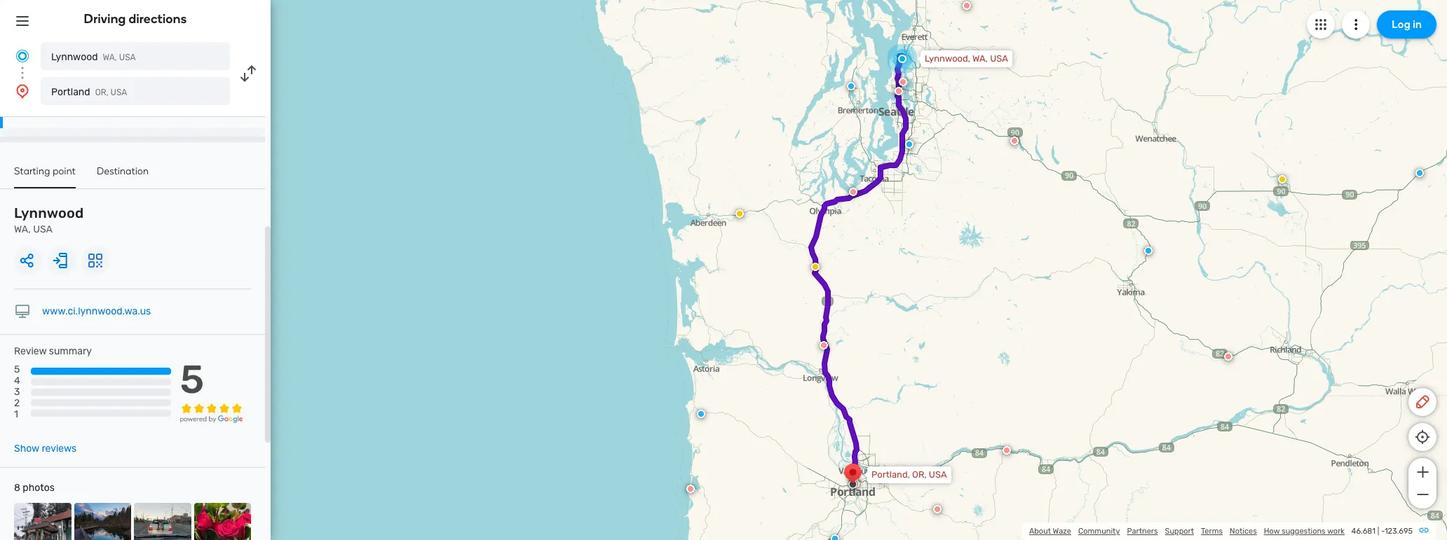 Task type: describe. For each thing, give the bounding box(es) containing it.
waze
[[1053, 527, 1072, 537]]

computer image
[[14, 304, 31, 321]]

starting point
[[14, 166, 76, 177]]

5 4 3 2 1
[[14, 364, 20, 421]]

or, for portland,
[[913, 470, 927, 480]]

portland or, usa
[[51, 86, 127, 98]]

summary
[[49, 346, 92, 358]]

1 vertical spatial lynnwood
[[14, 205, 84, 222]]

image 4 of lynnwood, lynnwood image
[[194, 504, 251, 541]]

terms link
[[1202, 527, 1223, 537]]

show
[[14, 443, 39, 455]]

190.1
[[39, 107, 60, 116]]

portland,
[[872, 470, 910, 480]]

portland, or, usa
[[872, 470, 947, 480]]

suggestions
[[1282, 527, 1326, 537]]

hazard image
[[1279, 175, 1287, 184]]

starting
[[14, 166, 50, 177]]

community
[[1079, 527, 1120, 537]]

location image
[[14, 83, 31, 100]]

zoom out image
[[1414, 487, 1432, 504]]

portland
[[51, 86, 90, 98]]

8 photos
[[14, 483, 55, 495]]

support link
[[1165, 527, 1194, 537]]

image 3 of lynnwood, lynnwood image
[[134, 504, 191, 541]]

how
[[1264, 527, 1280, 537]]

5 for 5
[[180, 357, 204, 403]]

or, for portland
[[95, 88, 108, 97]]

driving
[[84, 11, 126, 27]]

destination
[[97, 166, 149, 177]]

1
[[14, 409, 18, 421]]

190.1 miles
[[39, 107, 88, 116]]

community link
[[1079, 527, 1120, 537]]

-
[[1382, 527, 1385, 537]]

review summary
[[14, 346, 92, 358]]

point
[[53, 166, 76, 177]]

driving directions
[[84, 11, 187, 27]]

usa inside portland or, usa
[[111, 88, 127, 97]]

destination button
[[97, 166, 149, 187]]



Task type: locate. For each thing, give the bounding box(es) containing it.
usa right lynnwood,
[[991, 53, 1009, 64]]

lynnwood, wa, usa
[[925, 53, 1009, 64]]

123.695
[[1385, 527, 1413, 537]]

0 horizontal spatial hazard image
[[736, 210, 744, 218]]

wa, right lynnwood,
[[973, 53, 988, 64]]

lynnwood wa, usa down starting point button
[[14, 205, 84, 236]]

lynnwood wa, usa
[[51, 51, 136, 63], [14, 205, 84, 236]]

8
[[14, 483, 20, 495]]

police image
[[847, 82, 856, 90], [906, 140, 914, 149], [1416, 169, 1425, 177], [1145, 247, 1153, 255], [697, 410, 706, 419], [831, 535, 840, 541]]

partners
[[1127, 527, 1158, 537]]

4
[[14, 375, 20, 387]]

review
[[14, 346, 47, 358]]

work
[[1328, 527, 1345, 537]]

0 vertical spatial lynnwood wa, usa
[[51, 51, 136, 63]]

road closed image
[[963, 1, 971, 10], [899, 78, 908, 86], [895, 87, 903, 95], [849, 188, 858, 196], [1225, 353, 1233, 361], [1003, 447, 1011, 455], [934, 506, 942, 514]]

1 horizontal spatial hazard image
[[812, 263, 820, 271]]

0 vertical spatial road closed image
[[1011, 137, 1019, 145]]

0 vertical spatial or,
[[95, 88, 108, 97]]

lynnwood
[[51, 51, 98, 63], [14, 205, 84, 222]]

partners link
[[1127, 527, 1158, 537]]

or, inside portland or, usa
[[95, 88, 108, 97]]

0 horizontal spatial or,
[[95, 88, 108, 97]]

notices
[[1230, 527, 1257, 537]]

2 horizontal spatial wa,
[[973, 53, 988, 64]]

1 horizontal spatial road closed image
[[820, 342, 828, 350]]

pencil image
[[1415, 394, 1432, 411]]

or,
[[95, 88, 108, 97], [913, 470, 927, 480]]

show reviews
[[14, 443, 77, 455]]

0 horizontal spatial wa,
[[14, 224, 31, 236]]

|
[[1378, 527, 1380, 537]]

reviews
[[42, 443, 77, 455]]

lynnwood up portland
[[51, 51, 98, 63]]

1 vertical spatial lynnwood wa, usa
[[14, 205, 84, 236]]

current location image
[[14, 48, 31, 65]]

0 vertical spatial lynnwood
[[51, 51, 98, 63]]

starting point button
[[14, 166, 76, 189]]

46.681
[[1352, 527, 1376, 537]]

lynnwood,
[[925, 53, 971, 64]]

wa,
[[103, 53, 117, 62], [973, 53, 988, 64], [14, 224, 31, 236]]

zoom in image
[[1414, 464, 1432, 481]]

lynnwood down starting point button
[[14, 205, 84, 222]]

www.ci.lynnwood.wa.us link
[[42, 306, 151, 318]]

miles
[[62, 107, 88, 116]]

how suggestions work link
[[1264, 527, 1345, 537]]

5 inside the '5 4 3 2 1'
[[14, 364, 20, 376]]

1 horizontal spatial or,
[[913, 470, 927, 480]]

usa right portland,
[[929, 470, 947, 480]]

1 vertical spatial or,
[[913, 470, 927, 480]]

usa right portland
[[111, 88, 127, 97]]

wa, down the driving
[[103, 53, 117, 62]]

www.ci.lynnwood.wa.us
[[42, 306, 151, 318]]

0 horizontal spatial road closed image
[[687, 485, 695, 494]]

wa, down starting point button
[[14, 224, 31, 236]]

photos
[[23, 483, 55, 495]]

image 2 of lynnwood, lynnwood image
[[74, 504, 131, 541]]

about waze community partners support terms notices how suggestions work 46.681 | -123.695
[[1030, 527, 1413, 537]]

5
[[180, 357, 204, 403], [14, 364, 20, 376]]

0 vertical spatial hazard image
[[736, 210, 744, 218]]

or, right portland,
[[913, 470, 927, 480]]

support
[[1165, 527, 1194, 537]]

road closed image
[[1011, 137, 1019, 145], [820, 342, 828, 350], [687, 485, 695, 494]]

usa down starting point button
[[33, 224, 53, 236]]

link image
[[1419, 525, 1430, 537]]

lynnwood wa, usa up portland or, usa
[[51, 51, 136, 63]]

1 horizontal spatial 5
[[180, 357, 204, 403]]

1 vertical spatial hazard image
[[812, 263, 820, 271]]

3
[[14, 387, 20, 399]]

5 for 5 4 3 2 1
[[14, 364, 20, 376]]

1 vertical spatial road closed image
[[820, 342, 828, 350]]

or, right portland
[[95, 88, 108, 97]]

about waze link
[[1030, 527, 1072, 537]]

2 vertical spatial road closed image
[[687, 485, 695, 494]]

1 horizontal spatial wa,
[[103, 53, 117, 62]]

directions
[[129, 11, 187, 27]]

image 1 of lynnwood, lynnwood image
[[14, 504, 71, 541]]

hazard image
[[736, 210, 744, 218], [812, 263, 820, 271]]

usa down driving directions
[[119, 53, 136, 62]]

terms
[[1202, 527, 1223, 537]]

notices link
[[1230, 527, 1257, 537]]

about
[[1030, 527, 1051, 537]]

2
[[14, 398, 20, 410]]

2 horizontal spatial road closed image
[[1011, 137, 1019, 145]]

usa
[[119, 53, 136, 62], [991, 53, 1009, 64], [111, 88, 127, 97], [33, 224, 53, 236], [929, 470, 947, 480]]

0 horizontal spatial 5
[[14, 364, 20, 376]]



Task type: vqa. For each thing, say whether or not it's contained in the screenshot.
Open now: 00:00 - 00:00
no



